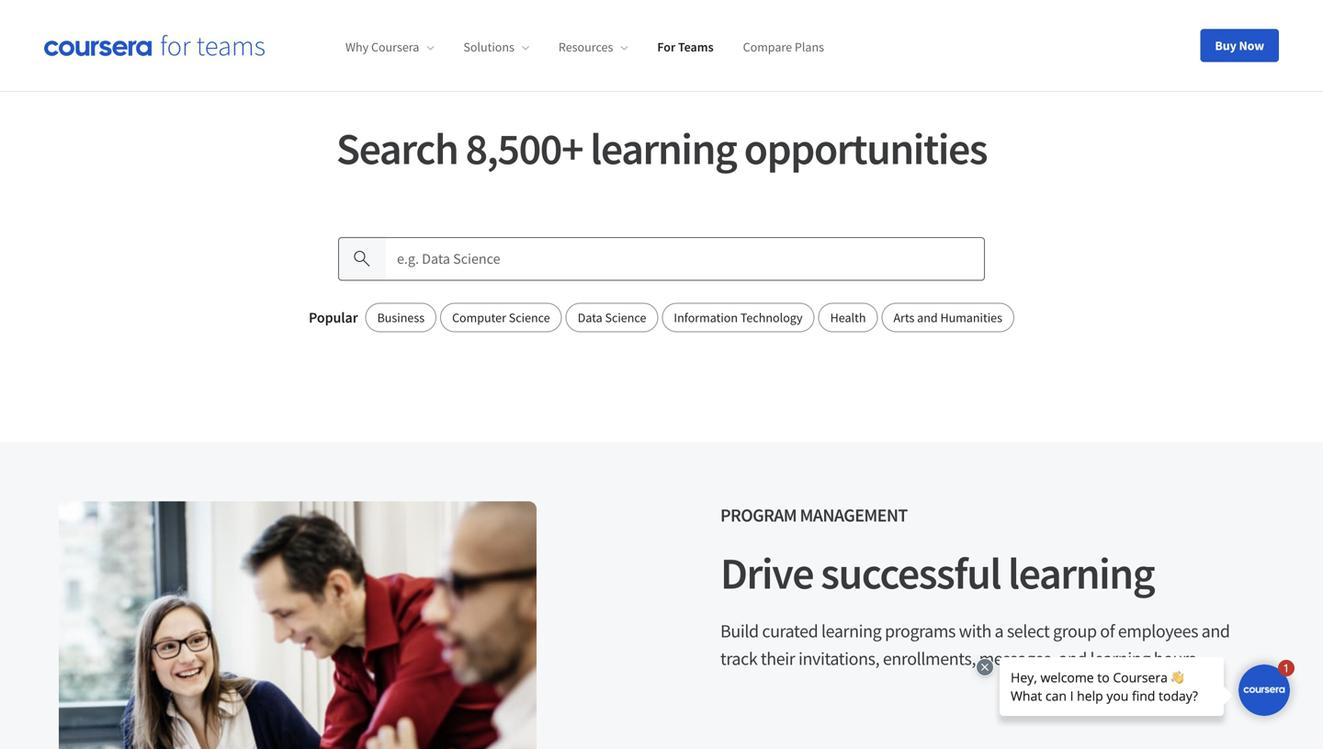 Task type: vqa. For each thing, say whether or not it's contained in the screenshot.
the group
yes



Task type: describe. For each thing, give the bounding box(es) containing it.
2 horizontal spatial and
[[1202, 620, 1231, 643]]

group
[[1054, 620, 1097, 643]]

track
[[721, 647, 758, 670]]

compare
[[743, 39, 793, 55]]

buy
[[1216, 37, 1237, 54]]

for teams
[[658, 39, 714, 55]]

humanities
[[941, 309, 1003, 326]]

curated
[[762, 620, 819, 643]]

their
[[761, 647, 796, 670]]

for
[[658, 39, 676, 55]]

search
[[336, 121, 458, 176]]

program
[[721, 504, 797, 527]]

programs
[[885, 620, 956, 643]]

why
[[346, 39, 369, 55]]

technology
[[741, 309, 803, 326]]

2 vertical spatial and
[[1059, 647, 1088, 670]]

data
[[578, 309, 603, 326]]

why integrations image
[[59, 501, 537, 749]]

solutions
[[464, 39, 515, 55]]

search 8,500+ learning opportunities
[[336, 121, 987, 176]]

drive successful learning
[[721, 546, 1155, 601]]

learning for curated
[[822, 620, 882, 643]]

program management
[[721, 504, 908, 527]]

Information Technology button
[[662, 303, 815, 332]]

health
[[831, 309, 866, 326]]

drive
[[721, 546, 814, 601]]

buy now button
[[1201, 29, 1280, 62]]

resources
[[559, 39, 614, 55]]

learning for 8,500+
[[590, 121, 737, 176]]

popular
[[309, 308, 358, 327]]

build
[[721, 620, 759, 643]]

arts and humanities
[[894, 309, 1003, 326]]

messages,
[[980, 647, 1056, 670]]

data science
[[578, 309, 647, 326]]

learning for successful
[[1009, 546, 1155, 601]]

information technology
[[674, 309, 803, 326]]

and inside button
[[918, 309, 938, 326]]

popular option group
[[366, 303, 1015, 332]]

science for data science
[[605, 309, 647, 326]]

a
[[995, 620, 1004, 643]]

Computer Science button
[[440, 303, 562, 332]]

invitations,
[[799, 647, 880, 670]]

Business button
[[366, 303, 437, 332]]

why coursera link
[[346, 39, 434, 55]]



Task type: locate. For each thing, give the bounding box(es) containing it.
0 horizontal spatial science
[[509, 309, 550, 326]]

1 science from the left
[[509, 309, 550, 326]]

plans
[[795, 39, 825, 55]]

now
[[1240, 37, 1265, 54]]

opportunities
[[744, 121, 987, 176]]

enrollments,
[[883, 647, 976, 670]]

teams
[[678, 39, 714, 55]]

science right data
[[605, 309, 647, 326]]

learning
[[590, 121, 737, 176], [1009, 546, 1155, 601], [822, 620, 882, 643], [1091, 647, 1151, 670]]

information
[[674, 309, 738, 326]]

with
[[959, 620, 992, 643]]

Arts and Humanities button
[[882, 303, 1015, 332]]

resources link
[[559, 39, 628, 55]]

arts
[[894, 309, 915, 326]]

business
[[377, 309, 425, 326]]

Search query text field
[[386, 237, 986, 281]]

compare plans
[[743, 39, 825, 55]]

computer
[[452, 309, 507, 326]]

of
[[1101, 620, 1115, 643]]

1 vertical spatial and
[[1202, 620, 1231, 643]]

why coursera
[[346, 39, 420, 55]]

science for computer science
[[509, 309, 550, 326]]

and down group
[[1059, 647, 1088, 670]]

1 horizontal spatial science
[[605, 309, 647, 326]]

and right arts
[[918, 309, 938, 326]]

Data Science button
[[566, 303, 659, 332]]

compare plans link
[[743, 39, 825, 55]]

and right employees
[[1202, 620, 1231, 643]]

8,500+
[[466, 121, 583, 176]]

successful
[[821, 546, 1001, 601]]

2 science from the left
[[605, 309, 647, 326]]

Health button
[[819, 303, 878, 332]]

select
[[1007, 620, 1050, 643]]

science right the computer
[[509, 309, 550, 326]]

coursera for teams image
[[44, 35, 265, 56]]

for teams link
[[658, 39, 714, 55]]

0 horizontal spatial and
[[918, 309, 938, 326]]

solutions link
[[464, 39, 529, 55]]

hours.
[[1154, 647, 1201, 670]]

science
[[509, 309, 550, 326], [605, 309, 647, 326]]

1 horizontal spatial and
[[1059, 647, 1088, 670]]

employees
[[1119, 620, 1199, 643]]

management
[[800, 504, 908, 527]]

0 vertical spatial and
[[918, 309, 938, 326]]

computer science
[[452, 309, 550, 326]]

build curated learning programs with a select group of employees and track their invitations, enrollments, messages, and learning hours.
[[721, 620, 1231, 670]]

and
[[918, 309, 938, 326], [1202, 620, 1231, 643], [1059, 647, 1088, 670]]

coursera
[[371, 39, 420, 55]]

buy now
[[1216, 37, 1265, 54]]



